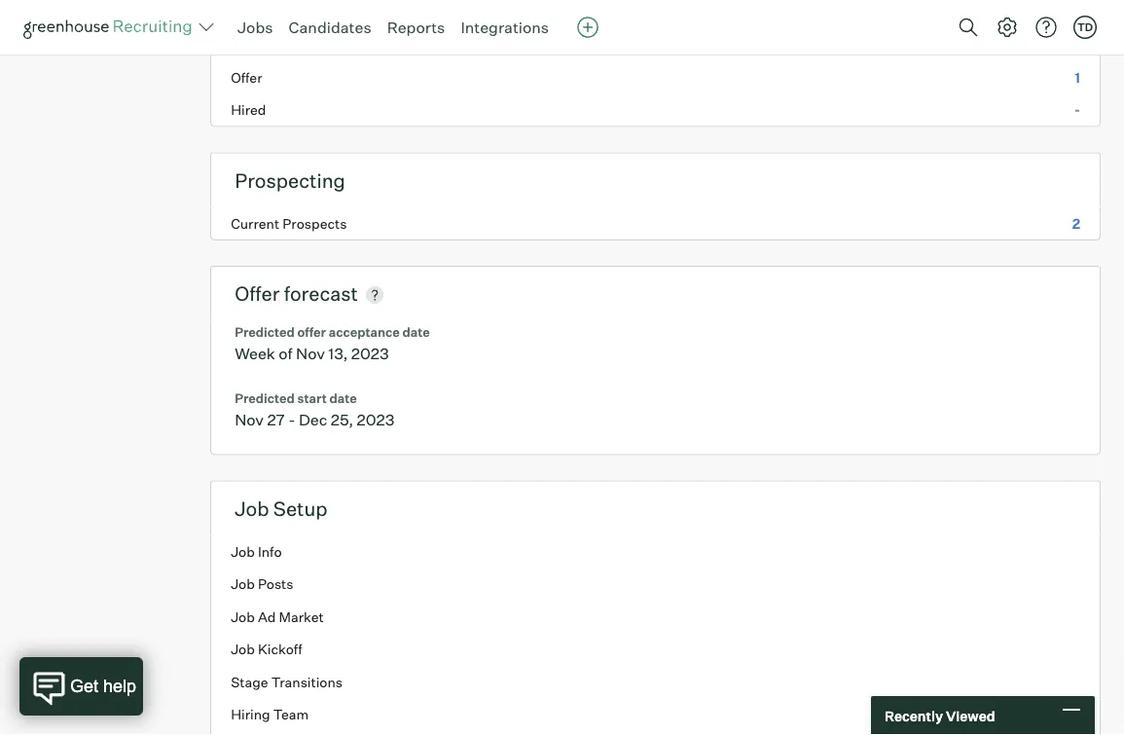 Task type: locate. For each thing, give the bounding box(es) containing it.
predicted up 27
[[235, 390, 295, 406]]

market
[[279, 608, 324, 625]]

integrations
[[461, 18, 549, 37]]

2023 for nov 27 - dec 25, 2023
[[357, 410, 395, 429]]

job left ad
[[231, 608, 255, 625]]

kickoff
[[258, 641, 302, 658]]

1 vertical spatial date
[[330, 390, 357, 406]]

hiring team link
[[211, 698, 1100, 731]]

2
[[1073, 4, 1081, 21], [1073, 215, 1081, 232]]

1 vertical spatial 2
[[1073, 215, 1081, 232]]

job kickoff link
[[211, 633, 1100, 666]]

2023 down acceptance
[[351, 344, 389, 363]]

predicted inside predicted start date nov 27 - dec 25, 2023
[[235, 390, 295, 406]]

0 vertical spatial 2
[[1073, 4, 1081, 21]]

job kickoff
[[231, 641, 302, 658]]

job info
[[231, 543, 282, 560]]

offer for offer
[[231, 69, 262, 86]]

- down td button
[[1075, 101, 1081, 119]]

1 vertical spatial -
[[288, 410, 295, 429]]

0 vertical spatial date
[[403, 324, 430, 340]]

1 2 from the top
[[1073, 4, 1081, 21]]

nov left 27
[[235, 410, 264, 429]]

0 vertical spatial nov
[[296, 344, 325, 363]]

1 vertical spatial offer
[[235, 282, 280, 306]]

date right acceptance
[[403, 324, 430, 340]]

1
[[1075, 36, 1081, 53], [1075, 69, 1081, 86]]

job
[[235, 496, 269, 521], [231, 543, 255, 560], [231, 576, 255, 593], [231, 608, 255, 625], [231, 641, 255, 658]]

job ad market
[[231, 608, 324, 625]]

1 vertical spatial 1
[[1075, 69, 1081, 86]]

job setup
[[235, 496, 328, 521]]

reference check
[[231, 36, 339, 53]]

date
[[403, 324, 430, 340], [330, 390, 357, 406]]

1 down td button
[[1075, 69, 1081, 86]]

ad
[[258, 608, 276, 625]]

current prospects
[[231, 215, 347, 232]]

job inside 'job posts' link
[[231, 576, 255, 593]]

- inside predicted start date nov 27 - dec 25, 2023
[[288, 410, 295, 429]]

predicted for week
[[235, 324, 295, 340]]

0 vertical spatial -
[[1075, 101, 1081, 119]]

job up "job info"
[[235, 496, 269, 521]]

1 1 from the top
[[1075, 36, 1081, 53]]

1 predicted from the top
[[235, 324, 295, 340]]

offer for offer forecast
[[235, 282, 280, 306]]

offer
[[231, 69, 262, 86], [235, 282, 280, 306]]

job posts
[[231, 576, 294, 593]]

1 down td
[[1075, 36, 1081, 53]]

job left posts
[[231, 576, 255, 593]]

offer forecast
[[235, 282, 358, 306]]

2023 inside the predicted offer acceptance date week of nov 13, 2023
[[351, 344, 389, 363]]

candidates
[[289, 18, 372, 37]]

0 vertical spatial 1
[[1075, 36, 1081, 53]]

predicted inside the predicted offer acceptance date week of nov 13, 2023
[[235, 324, 295, 340]]

2 2 from the top
[[1073, 215, 1081, 232]]

nov inside predicted start date nov 27 - dec 25, 2023
[[235, 410, 264, 429]]

2 predicted from the top
[[235, 390, 295, 406]]

1 vertical spatial predicted
[[235, 390, 295, 406]]

setup
[[273, 496, 328, 521]]

nov down offer
[[296, 344, 325, 363]]

2 for debrief
[[1073, 4, 1081, 21]]

date inside the predicted offer acceptance date week of nov 13, 2023
[[403, 324, 430, 340]]

prospecting
[[235, 168, 346, 193]]

nov inside the predicted offer acceptance date week of nov 13, 2023
[[296, 344, 325, 363]]

1 for reference check
[[1075, 36, 1081, 53]]

1 horizontal spatial -
[[1075, 101, 1081, 119]]

hiring
[[231, 706, 270, 723]]

reference
[[231, 36, 296, 53]]

2 for current prospects
[[1073, 215, 1081, 232]]

1 vertical spatial 2023
[[357, 410, 395, 429]]

offer
[[298, 324, 326, 340]]

13,
[[329, 344, 348, 363]]

job info link
[[211, 535, 1100, 568]]

1 vertical spatial nov
[[235, 410, 264, 429]]

1 horizontal spatial date
[[403, 324, 430, 340]]

0 vertical spatial 2023
[[351, 344, 389, 363]]

job posts link
[[211, 568, 1100, 601]]

reports link
[[387, 18, 445, 37]]

td button
[[1070, 12, 1101, 43]]

0 vertical spatial predicted
[[235, 324, 295, 340]]

job left info
[[231, 543, 255, 560]]

date up 25,
[[330, 390, 357, 406]]

2023 inside predicted start date nov 27 - dec 25, 2023
[[357, 410, 395, 429]]

27
[[267, 410, 285, 429]]

offer up week
[[235, 282, 280, 306]]

offer down reference
[[231, 69, 262, 86]]

info
[[258, 543, 282, 560]]

job inside job kickoff link
[[231, 641, 255, 658]]

2023 right 25,
[[357, 410, 395, 429]]

0 horizontal spatial -
[[288, 410, 295, 429]]

0 horizontal spatial date
[[330, 390, 357, 406]]

0 vertical spatial offer
[[231, 69, 262, 86]]

1 horizontal spatial nov
[[296, 344, 325, 363]]

start
[[298, 390, 327, 406]]

predicted up week
[[235, 324, 295, 340]]

job inside job ad market link
[[231, 608, 255, 625]]

check
[[299, 36, 339, 53]]

stage transitions link
[[211, 666, 1100, 698]]

predicted start date nov 27 - dec 25, 2023
[[235, 390, 395, 429]]

td button
[[1074, 16, 1098, 39]]

predicted offer acceptance date week of nov 13, 2023
[[235, 324, 430, 363]]

0 horizontal spatial nov
[[235, 410, 264, 429]]

recently viewed
[[885, 707, 996, 724]]

job inside job info link
[[231, 543, 255, 560]]

job up stage
[[231, 641, 255, 658]]

posts
[[258, 576, 294, 593]]

2023
[[351, 344, 389, 363], [357, 410, 395, 429]]

25,
[[331, 410, 354, 429]]

-
[[1075, 101, 1081, 119], [288, 410, 295, 429]]

nov
[[296, 344, 325, 363], [235, 410, 264, 429]]

2 1 from the top
[[1075, 69, 1081, 86]]

- right 27
[[288, 410, 295, 429]]

predicted
[[235, 324, 295, 340], [235, 390, 295, 406]]



Task type: vqa. For each thing, say whether or not it's contained in the screenshot.
'2023'
yes



Task type: describe. For each thing, give the bounding box(es) containing it.
hiring team
[[231, 706, 309, 723]]

jobs
[[238, 18, 273, 37]]

acceptance
[[329, 324, 400, 340]]

integrations link
[[461, 18, 549, 37]]

search image
[[957, 16, 981, 39]]

job for job posts
[[231, 576, 255, 593]]

transitions
[[271, 674, 343, 691]]

predicted for 27
[[235, 390, 295, 406]]

jobs link
[[238, 18, 273, 37]]

job for job kickoff
[[231, 641, 255, 658]]

recently
[[885, 707, 944, 724]]

2023 for week of nov 13, 2023
[[351, 344, 389, 363]]

week
[[235, 344, 275, 363]]

viewed
[[947, 707, 996, 724]]

configure image
[[996, 16, 1020, 39]]

- inside - link
[[1075, 101, 1081, 119]]

job for job info
[[231, 543, 255, 560]]

team
[[273, 706, 309, 723]]

job ad market link
[[211, 601, 1100, 633]]

candidates link
[[289, 18, 372, 37]]

prospects
[[283, 215, 347, 232]]

stage
[[231, 674, 268, 691]]

job for job ad market
[[231, 608, 255, 625]]

dec
[[299, 410, 328, 429]]

job for job setup
[[235, 496, 269, 521]]

td
[[1078, 20, 1094, 34]]

greenhouse recruiting image
[[23, 16, 199, 39]]

debrief
[[231, 4, 278, 21]]

current
[[231, 215, 280, 232]]

of
[[279, 344, 293, 363]]

- link
[[211, 94, 1100, 126]]

reports
[[387, 18, 445, 37]]

date inside predicted start date nov 27 - dec 25, 2023
[[330, 390, 357, 406]]

1 for offer
[[1075, 69, 1081, 86]]

forecast
[[284, 282, 358, 306]]

stage transitions
[[231, 674, 343, 691]]



